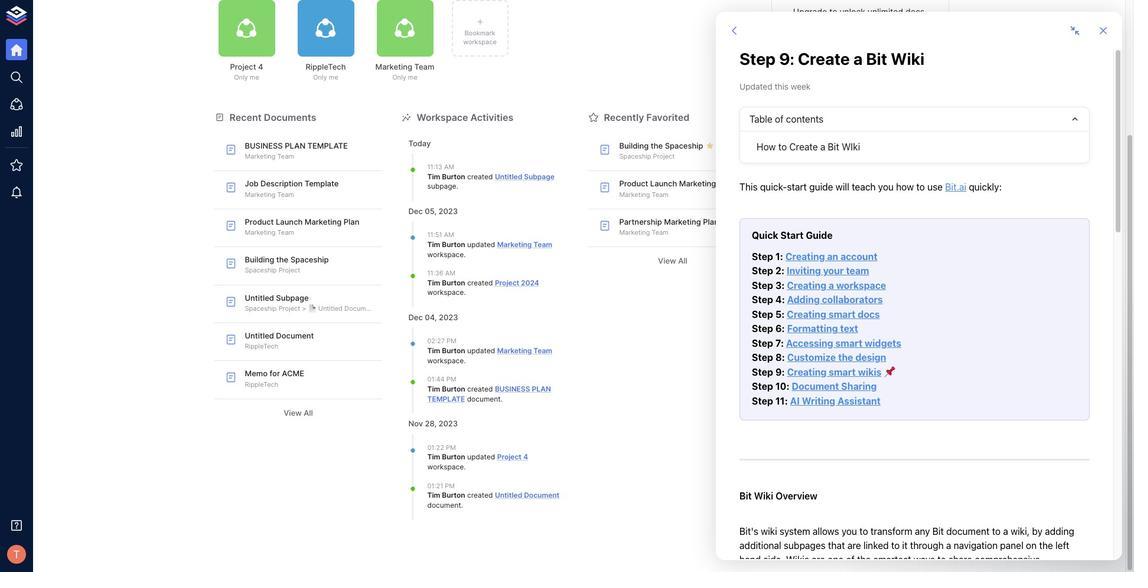 Task type: locate. For each thing, give the bounding box(es) containing it.
recent documents
[[229, 111, 316, 123]]

. inside '11:51 am tim burton updated marketing team workspace .'
[[464, 250, 466, 259]]

0 vertical spatial document
[[467, 395, 501, 404]]

dec left 04,
[[408, 313, 423, 323]]

updated inside 02:27 pm tim burton updated marketing team workspace .
[[467, 347, 495, 356]]

created
[[467, 172, 493, 181], [467, 279, 493, 287], [467, 385, 493, 394], [467, 491, 493, 500]]

1 vertical spatial 4
[[523, 453, 528, 462]]

created left the untitled subpage link
[[467, 172, 493, 181]]

plan
[[285, 141, 305, 151], [532, 385, 551, 394]]

product inside product launch marketing plan marketing team
[[245, 217, 274, 227]]

bookmark
[[465, 29, 495, 37]]

6 burton from the top
[[442, 453, 465, 462]]

0 vertical spatial the
[[651, 141, 663, 151]]

memo for acme rippletech
[[245, 369, 304, 389]]

2 vertical spatial rippletech
[[245, 381, 278, 389]]

am inside 11:36 am tim burton created project 2024 workspace .
[[445, 270, 455, 278]]

2 marketing team link from the top
[[497, 347, 552, 356]]

me inside the project 4 only me
[[250, 73, 259, 82]]

0 horizontal spatial me
[[250, 73, 259, 82]]

unlock more? button
[[875, 46, 934, 65]]

plan for business plan template marketing team
[[285, 141, 305, 151]]

1 horizontal spatial template
[[427, 395, 465, 404]]

partnership
[[619, 217, 662, 227]]

2023 for dec 05, 2023
[[439, 207, 458, 216]]

plan for product launch marketing plan
[[718, 179, 734, 189]]

2023 right 04,
[[439, 313, 458, 323]]

recently
[[604, 111, 644, 123]]

business down recent documents
[[245, 141, 283, 151]]

pm inside 02:27 pm tim burton updated marketing team workspace .
[[447, 338, 457, 346]]

recently favorited
[[604, 111, 689, 123]]

4 up untitled document link
[[523, 453, 528, 462]]

tim down 11:13
[[427, 172, 440, 181]]

view all for topmost view all button
[[658, 256, 687, 266]]

workspace for project 2024
[[427, 250, 464, 259]]

2 burton from the top
[[442, 240, 465, 249]]

1 vertical spatial view all button
[[214, 405, 382, 423]]

business for business plan template marketing team
[[245, 141, 283, 151]]

template inside business plan template
[[427, 395, 465, 404]]

am
[[444, 163, 454, 171], [444, 231, 454, 239], [445, 270, 455, 278]]

tim down "01:44"
[[427, 385, 440, 394]]

updated
[[467, 240, 495, 249], [467, 347, 495, 356], [467, 453, 495, 462]]

view for the leftmost view all button
[[284, 409, 302, 418]]

workspace inside '11:51 am tim burton updated marketing team workspace .'
[[427, 250, 464, 259]]

am right '11:36'
[[445, 270, 455, 278]]

1 vertical spatial plan
[[532, 385, 551, 394]]

1 horizontal spatial only
[[313, 73, 327, 82]]

plan inside product launch marketing plan marketing team
[[344, 217, 359, 227]]

burton down 02:27
[[442, 347, 465, 356]]

am for project
[[445, 270, 455, 278]]

01:44 pm
[[427, 376, 456, 384]]

0 horizontal spatial document
[[427, 501, 461, 510]]

project inside 11:36 am tim burton created project 2024 workspace .
[[495, 279, 519, 287]]

template down tim burton created
[[427, 395, 465, 404]]

1 horizontal spatial all
[[678, 256, 687, 266]]

updated for business plan template
[[467, 347, 495, 356]]

pm
[[447, 338, 457, 346], [446, 376, 456, 384], [446, 444, 456, 452], [445, 482, 455, 491]]

updated inside 01:22 pm tim burton updated project 4 workspace .
[[467, 453, 495, 462]]

2 horizontal spatial me
[[408, 73, 417, 82]]

workspace down bookmark
[[463, 38, 497, 46]]

building inside 'building the spaceship spaceship project'
[[245, 255, 274, 265]]

0 vertical spatial template
[[307, 141, 348, 151]]

tim down 02:27
[[427, 347, 440, 356]]

2 2023 from the top
[[439, 313, 458, 323]]

burton down 01:21
[[442, 491, 465, 500]]

. inside 01:22 pm tim burton updated project 4 workspace .
[[464, 463, 466, 472]]

tim inside 02:27 pm tim burton updated marketing team workspace .
[[427, 347, 440, 356]]

01:44
[[427, 376, 445, 384]]

activities
[[471, 111, 513, 123]]

untitled
[[495, 172, 522, 181], [245, 293, 274, 303], [318, 305, 343, 313], [245, 331, 274, 341], [495, 491, 522, 500]]

workspace inside 02:27 pm tim burton updated marketing team workspace .
[[427, 357, 464, 365]]

help image
[[771, 129, 949, 176], [771, 189, 949, 236], [771, 248, 949, 295], [771, 308, 949, 355]]

spaceship inside untitled subpage spaceship project > 📄 untitled document
[[245, 305, 277, 313]]

burton up subpage
[[442, 172, 465, 181]]

burton inside '11:51 am tim burton updated marketing team workspace .'
[[442, 240, 465, 249]]

1 2023 from the top
[[439, 207, 458, 216]]

burton for 02:27 pm tim burton updated marketing team workspace .
[[442, 347, 465, 356]]

created left project 2024 link
[[467, 279, 493, 287]]

1 burton from the top
[[442, 172, 465, 181]]

business inside business plan template
[[495, 385, 530, 394]]

1 vertical spatial 2023
[[439, 313, 458, 323]]

me
[[250, 73, 259, 82], [329, 73, 338, 82], [408, 73, 417, 82]]

11:36 am tim burton created project 2024 workspace .
[[427, 270, 539, 297]]

updated up tim burton created
[[467, 347, 495, 356]]

burton down 01:22
[[442, 453, 465, 462]]

1 vertical spatial template
[[427, 395, 465, 404]]

to
[[829, 7, 837, 17]]

unlimited
[[868, 7, 903, 17]]

0 horizontal spatial the
[[276, 255, 288, 265]]

business up the document .
[[495, 385, 530, 394]]

me inside the marketing team only me
[[408, 73, 417, 82]]

1 only from the left
[[234, 73, 248, 82]]

spaceship for untitled subpage spaceship project > 📄 untitled document
[[245, 305, 277, 313]]

1 vertical spatial building
[[245, 255, 274, 265]]

dec 05, 2023
[[408, 207, 458, 216]]

. for 11:13 am tim burton created untitled subpage subpage .
[[456, 182, 458, 191]]

tim for 01:21 pm tim burton created untitled document document .
[[427, 491, 440, 500]]

0 vertical spatial updated
[[467, 240, 495, 249]]

building down product launch marketing plan marketing team
[[245, 255, 274, 265]]

me for project
[[250, 73, 259, 82]]

tim
[[427, 172, 440, 181], [427, 240, 440, 249], [427, 279, 440, 287], [427, 347, 440, 356], [427, 385, 440, 394], [427, 453, 440, 462], [427, 491, 440, 500]]

tim inside 11:13 am tim burton created untitled subpage subpage .
[[427, 172, 440, 181]]

view
[[658, 256, 676, 266], [284, 409, 302, 418]]

project up recent
[[230, 62, 256, 71]]

1 vertical spatial updated
[[467, 347, 495, 356]]

document down >
[[276, 331, 314, 341]]

0 horizontal spatial plan
[[285, 141, 305, 151]]

marketing team only me
[[375, 62, 434, 82]]

. for 01:21 pm tim burton created untitled document document .
[[461, 501, 463, 510]]

burton down 01:44 pm
[[442, 385, 465, 394]]

burton inside 11:36 am tim burton created project 2024 workspace .
[[442, 279, 465, 287]]

tim down 01:22
[[427, 453, 440, 462]]

project
[[230, 62, 256, 71], [653, 152, 675, 161], [279, 267, 300, 275], [495, 279, 519, 287], [279, 305, 300, 313], [497, 453, 522, 462]]

7 burton from the top
[[442, 491, 465, 500]]

product down job
[[245, 217, 274, 227]]

2 me from the left
[[329, 73, 338, 82]]

me inside rippletech only me
[[329, 73, 338, 82]]

dialog
[[716, 12, 1122, 561]]

2 vertical spatial updated
[[467, 453, 495, 462]]

2023 right 28,
[[439, 420, 458, 429]]

burton inside 01:21 pm tim burton created untitled document document .
[[442, 491, 465, 500]]

subpage
[[524, 172, 555, 181], [276, 293, 309, 303]]

workspace down 01:22
[[427, 463, 464, 472]]

created inside 11:36 am tim burton created project 2024 workspace .
[[467, 279, 493, 287]]

1 updated from the top
[[467, 240, 495, 249]]

2 updated from the top
[[467, 347, 495, 356]]

launch down job description template marketing team
[[276, 217, 303, 227]]

workspace activities
[[417, 111, 513, 123]]

0 horizontal spatial business
[[245, 141, 283, 151]]

workspace for business plan template
[[427, 357, 464, 365]]

team inside 02:27 pm tim burton updated marketing team workspace .
[[534, 347, 552, 356]]

am right 11:51
[[444, 231, 454, 239]]

4 tim from the top
[[427, 347, 440, 356]]

1 horizontal spatial plan
[[532, 385, 551, 394]]

0 vertical spatial view
[[658, 256, 676, 266]]

3 tim from the top
[[427, 279, 440, 287]]

3 burton from the top
[[442, 279, 465, 287]]

burton for 11:13 am tim burton created untitled subpage subpage .
[[442, 172, 465, 181]]

burton down '11:36'
[[442, 279, 465, 287]]

all down the acme
[[304, 409, 313, 418]]

1 horizontal spatial the
[[651, 141, 663, 151]]

updated inside '11:51 am tim burton updated marketing team workspace .'
[[467, 240, 495, 249]]

0 horizontal spatial view all
[[284, 409, 313, 418]]

for
[[270, 369, 280, 379]]

1 vertical spatial dec
[[408, 313, 423, 323]]

untitled document link
[[495, 491, 559, 500]]

tim down 11:51
[[427, 240, 440, 249]]

2 created from the top
[[467, 279, 493, 287]]

0 vertical spatial view all button
[[589, 252, 757, 271]]

only
[[234, 73, 248, 82], [313, 73, 327, 82], [392, 73, 406, 82]]

tim inside 01:22 pm tim burton updated project 4 workspace .
[[427, 453, 440, 462]]

upgrade to unlock unlimited docs.
[[793, 7, 927, 17]]

template up template
[[307, 141, 348, 151]]

1 vertical spatial view all
[[284, 409, 313, 418]]

0 horizontal spatial product
[[245, 217, 274, 227]]

4
[[258, 62, 263, 71], [523, 453, 528, 462]]

3 only from the left
[[392, 73, 406, 82]]

created down 01:22 pm tim burton updated project 4 workspace .
[[467, 491, 493, 500]]

plan inside partnership marketing plan marketing team
[[703, 217, 719, 227]]

. inside 02:27 pm tim burton updated marketing team workspace .
[[464, 357, 466, 365]]

1 vertical spatial view
[[284, 409, 302, 418]]

1 horizontal spatial subpage
[[524, 172, 555, 181]]

11:51 am tim burton updated marketing team workspace .
[[427, 231, 552, 259]]

1 horizontal spatial product
[[619, 179, 648, 189]]

2 tim from the top
[[427, 240, 440, 249]]

plan for product launch marketing plan marketing team
[[344, 217, 359, 227]]

pm right 01:22
[[446, 444, 456, 452]]

all for topmost view all button
[[678, 256, 687, 266]]

only for project
[[234, 73, 248, 82]]

2 vertical spatial document
[[524, 491, 559, 500]]

1 vertical spatial document
[[427, 501, 461, 510]]

0 vertical spatial 2023
[[439, 207, 458, 216]]

2 vertical spatial 2023
[[439, 420, 458, 429]]

pm right 02:27
[[447, 338, 457, 346]]

document down 01:21
[[427, 501, 461, 510]]

0 horizontal spatial 4
[[258, 62, 263, 71]]

view all button
[[589, 252, 757, 271], [214, 405, 382, 423]]

1 vertical spatial product
[[245, 217, 274, 227]]

recent
[[229, 111, 262, 123]]

project inside untitled subpage spaceship project > 📄 untitled document
[[279, 305, 300, 313]]

.
[[456, 182, 458, 191], [464, 250, 466, 259], [464, 289, 466, 297], [464, 357, 466, 365], [501, 395, 503, 404], [464, 463, 466, 472], [461, 501, 463, 510]]

created for untitled subpage
[[467, 172, 493, 181]]

7 tim from the top
[[427, 491, 440, 500]]

product launch marketing plan
[[619, 179, 734, 189]]

1 horizontal spatial launch
[[650, 179, 677, 189]]

product launch marketing plan marketing team
[[245, 217, 359, 237]]

building for building the spaceship
[[619, 141, 649, 151]]

dec
[[408, 207, 423, 216], [408, 313, 423, 323]]

1 horizontal spatial business
[[495, 385, 530, 394]]

dec left 05,
[[408, 207, 423, 216]]

2 dec from the top
[[408, 313, 423, 323]]

unlock more?
[[881, 50, 931, 60]]

0 horizontal spatial launch
[[276, 217, 303, 227]]

marketing team link for business plan template
[[497, 347, 552, 356]]

view all button down partnership marketing plan marketing team
[[589, 252, 757, 271]]

1 vertical spatial the
[[276, 255, 288, 265]]

2 horizontal spatial document
[[524, 491, 559, 500]]

1 tim from the top
[[427, 172, 440, 181]]

0 vertical spatial am
[[444, 163, 454, 171]]

11:36
[[427, 270, 443, 278]]

pm right 01:21
[[445, 482, 455, 491]]

workspace
[[463, 38, 497, 46], [427, 250, 464, 259], [427, 289, 464, 297], [427, 357, 464, 365], [427, 463, 464, 472]]

1 horizontal spatial me
[[329, 73, 338, 82]]

project left >
[[279, 305, 300, 313]]

0 vertical spatial subpage
[[524, 172, 555, 181]]

document inside 01:21 pm tim burton created untitled document document .
[[524, 491, 559, 500]]

workspace up 01:44 pm
[[427, 357, 464, 365]]

the up spaceship project
[[651, 141, 663, 151]]

1 me from the left
[[250, 73, 259, 82]]

6 tim from the top
[[427, 453, 440, 462]]

am for untitled
[[444, 163, 454, 171]]

view all button down the acme
[[214, 405, 382, 423]]

created inside 11:13 am tim burton created untitled subpage subpage .
[[467, 172, 493, 181]]

pm up tim burton created
[[446, 376, 456, 384]]

0 vertical spatial 4
[[258, 62, 263, 71]]

0 horizontal spatial document
[[276, 331, 314, 341]]

created up the document .
[[467, 385, 493, 394]]

launch
[[650, 179, 677, 189], [276, 217, 303, 227]]

1 vertical spatial business
[[495, 385, 530, 394]]

pm inside 01:21 pm tim burton created untitled document document .
[[445, 482, 455, 491]]

project 4 link
[[497, 453, 528, 462]]

2023 for nov 28, 2023
[[439, 420, 458, 429]]

workspace inside 01:22 pm tim burton updated project 4 workspace .
[[427, 463, 464, 472]]

the inside 'building the spaceship spaceship project'
[[276, 255, 288, 265]]

1 vertical spatial all
[[304, 409, 313, 418]]

3 help image from the top
[[771, 248, 949, 295]]

0 horizontal spatial only
[[234, 73, 248, 82]]

burton inside 11:13 am tim burton created untitled subpage subpage .
[[442, 172, 465, 181]]

0 vertical spatial all
[[678, 256, 687, 266]]

tim down 01:21
[[427, 491, 440, 500]]

only inside the marketing team only me
[[392, 73, 406, 82]]

1 vertical spatial marketing team link
[[497, 347, 552, 356]]

1 marketing team link from the top
[[497, 240, 552, 249]]

burton for 11:36 am tim burton created project 2024 workspace .
[[442, 279, 465, 287]]

document down tim burton created
[[467, 395, 501, 404]]

updated left project 4 link
[[467, 453, 495, 462]]

3 me from the left
[[408, 73, 417, 82]]

0 vertical spatial plan
[[285, 141, 305, 151]]

spaceship for building the spaceship
[[665, 141, 703, 151]]

building
[[619, 141, 649, 151], [245, 255, 274, 265]]

business inside business plan template marketing team
[[245, 141, 283, 151]]

11:51
[[427, 231, 442, 239]]

spaceship
[[665, 141, 703, 151], [619, 152, 651, 161], [290, 255, 329, 265], [245, 267, 277, 275], [245, 305, 277, 313]]

updated up 11:36 am tim burton created project 2024 workspace .
[[467, 240, 495, 249]]

0 vertical spatial product
[[619, 179, 648, 189]]

launch up "marketing team"
[[650, 179, 677, 189]]

workspace down '11:36'
[[427, 289, 464, 297]]

view down partnership marketing plan marketing team
[[658, 256, 676, 266]]

0 vertical spatial building
[[619, 141, 649, 151]]

only inside the project 4 only me
[[234, 73, 248, 82]]

4 up recent documents
[[258, 62, 263, 71]]

pm for project
[[446, 444, 456, 452]]

1 vertical spatial am
[[444, 231, 454, 239]]

3 updated from the top
[[467, 453, 495, 462]]

1 vertical spatial rippletech
[[245, 343, 278, 351]]

0 vertical spatial business
[[245, 141, 283, 151]]

template
[[307, 141, 348, 151], [427, 395, 465, 404]]

document
[[467, 395, 501, 404], [427, 501, 461, 510]]

business
[[245, 141, 283, 151], [495, 385, 530, 394]]

3 2023 from the top
[[439, 420, 458, 429]]

1 vertical spatial document
[[276, 331, 314, 341]]

0 horizontal spatial building
[[245, 255, 274, 265]]

2 horizontal spatial only
[[392, 73, 406, 82]]

marketing team link up business plan template link
[[497, 347, 552, 356]]

marketing
[[375, 62, 412, 71], [245, 152, 276, 161], [679, 179, 716, 189], [245, 191, 276, 199], [619, 191, 650, 199], [305, 217, 342, 227], [664, 217, 701, 227], [245, 229, 276, 237], [619, 229, 650, 237], [497, 240, 532, 249], [497, 347, 532, 356]]

team
[[414, 62, 434, 71], [277, 152, 294, 161], [277, 191, 294, 199], [652, 191, 669, 199], [277, 229, 294, 237], [652, 229, 669, 237], [534, 240, 552, 249], [534, 347, 552, 356]]

the for building the spaceship
[[651, 141, 663, 151]]

2 vertical spatial am
[[445, 270, 455, 278]]

am inside 11:13 am tim burton created untitled subpage subpage .
[[444, 163, 454, 171]]

tim inside '11:51 am tim burton updated marketing team workspace .'
[[427, 240, 440, 249]]

building for building the spaceship spaceship project
[[245, 255, 274, 265]]

3 created from the top
[[467, 385, 493, 394]]

spaceship for building the spaceship spaceship project
[[290, 255, 329, 265]]

4 created from the top
[[467, 491, 493, 500]]

tim burton created
[[427, 385, 495, 394]]

document
[[344, 305, 376, 313], [276, 331, 314, 341], [524, 491, 559, 500]]

plan inside business plan template marketing team
[[285, 141, 305, 151]]

view all down the acme
[[284, 409, 313, 418]]

view down memo for acme rippletech
[[284, 409, 302, 418]]

building the spaceship
[[619, 141, 703, 151]]

. inside 11:36 am tim burton created project 2024 workspace .
[[464, 289, 466, 297]]

only for marketing
[[392, 73, 406, 82]]

0 vertical spatial marketing team link
[[497, 240, 552, 249]]

0 vertical spatial document
[[344, 305, 376, 313]]

4 burton from the top
[[442, 347, 465, 356]]

created inside 01:21 pm tim burton created untitled document document .
[[467, 491, 493, 500]]

launch inside product launch marketing plan marketing team
[[276, 217, 303, 227]]

01:22
[[427, 444, 444, 452]]

template inside business plan template marketing team
[[307, 141, 348, 151]]

pm inside 01:22 pm tim burton updated project 4 workspace .
[[446, 444, 456, 452]]

view all
[[658, 256, 687, 266], [284, 409, 313, 418]]

view all down partnership marketing plan marketing team
[[658, 256, 687, 266]]

all down partnership marketing plan marketing team
[[678, 256, 687, 266]]

tim for 11:51 am tim burton updated marketing team workspace .
[[427, 240, 440, 249]]

burton inside 01:22 pm tim burton updated project 4 workspace .
[[442, 453, 465, 462]]

0 horizontal spatial view
[[284, 409, 302, 418]]

0 horizontal spatial template
[[307, 141, 348, 151]]

project left 2024
[[495, 279, 519, 287]]

burton down 11:51
[[442, 240, 465, 249]]

1 horizontal spatial document
[[467, 395, 501, 404]]

marketing team link up 2024
[[497, 240, 552, 249]]

. inside 11:13 am tim burton created untitled subpage subpage .
[[456, 182, 458, 191]]

team inside partnership marketing plan marketing team
[[652, 229, 669, 237]]

2023 right 05,
[[439, 207, 458, 216]]

dec for dec 05, 2023
[[408, 207, 423, 216]]

project up untitled subpage spaceship project > 📄 untitled document
[[279, 267, 300, 275]]

28,
[[425, 420, 437, 429]]

building up spaceship project
[[619, 141, 649, 151]]

1 vertical spatial launch
[[276, 217, 303, 227]]

marketing team link
[[497, 240, 552, 249], [497, 347, 552, 356]]

0 vertical spatial dec
[[408, 207, 423, 216]]

document right 📄
[[344, 305, 376, 313]]

tim inside 01:21 pm tim burton created untitled document document .
[[427, 491, 440, 500]]

0 vertical spatial launch
[[650, 179, 677, 189]]

all
[[678, 256, 687, 266], [304, 409, 313, 418]]

workspace inside button
[[463, 38, 497, 46]]

am for marketing
[[444, 231, 454, 239]]

template for business plan template
[[427, 395, 465, 404]]

document down project 4 link
[[524, 491, 559, 500]]

am right 11:13
[[444, 163, 454, 171]]

1 dec from the top
[[408, 207, 423, 216]]

0 vertical spatial view all
[[658, 256, 687, 266]]

burton inside 02:27 pm tim burton updated marketing team workspace .
[[442, 347, 465, 356]]

0 horizontal spatial subpage
[[276, 293, 309, 303]]

1 created from the top
[[467, 172, 493, 181]]

1 horizontal spatial view all
[[658, 256, 687, 266]]

0 horizontal spatial all
[[304, 409, 313, 418]]

2 only from the left
[[313, 73, 327, 82]]

tim down '11:36'
[[427, 279, 440, 287]]

team inside the marketing team only me
[[414, 62, 434, 71]]

tim for 02:27 pm tim burton updated marketing team workspace .
[[427, 347, 440, 356]]

1 horizontal spatial document
[[344, 305, 376, 313]]

product for product launch marketing plan
[[619, 179, 648, 189]]

1 horizontal spatial building
[[619, 141, 649, 151]]

project up 01:21 pm tim burton created untitled document document .
[[497, 453, 522, 462]]

1 horizontal spatial view all button
[[589, 252, 757, 271]]

2024
[[521, 279, 539, 287]]

1 vertical spatial subpage
[[276, 293, 309, 303]]

1 horizontal spatial 4
[[523, 453, 528, 462]]

tim inside 11:36 am tim burton created project 2024 workspace .
[[427, 279, 440, 287]]

plan inside business plan template
[[532, 385, 551, 394]]

product up "marketing team"
[[619, 179, 648, 189]]

untitled inside the untitled document rippletech
[[245, 331, 274, 341]]

workspace up '11:36'
[[427, 250, 464, 259]]

dec 04, 2023
[[408, 313, 458, 323]]

am inside '11:51 am tim burton updated marketing team workspace .'
[[444, 231, 454, 239]]

. inside 01:21 pm tim burton created untitled document document .
[[461, 501, 463, 510]]

marketing inside 02:27 pm tim burton updated marketing team workspace .
[[497, 347, 532, 356]]

1 horizontal spatial view
[[658, 256, 676, 266]]

the down product launch marketing plan marketing team
[[276, 255, 288, 265]]



Task type: describe. For each thing, give the bounding box(es) containing it.
team inside business plan template marketing team
[[277, 152, 294, 161]]

bookmark workspace
[[463, 29, 497, 46]]

only inside rippletech only me
[[313, 73, 327, 82]]

marketing inside job description template marketing team
[[245, 191, 276, 199]]

workspace inside 11:36 am tim burton created project 2024 workspace .
[[427, 289, 464, 297]]

more?
[[908, 50, 931, 60]]

documents
[[264, 111, 316, 123]]

all for the leftmost view all button
[[304, 409, 313, 418]]

launch for product launch marketing plan
[[650, 179, 677, 189]]

unlock
[[881, 50, 906, 60]]

today
[[408, 139, 431, 148]]

acme
[[282, 369, 304, 379]]

product for product launch marketing plan marketing team
[[245, 217, 274, 227]]

job
[[245, 179, 259, 189]]

0 horizontal spatial view all button
[[214, 405, 382, 423]]

view for topmost view all button
[[658, 256, 676, 266]]

plan for business plan template
[[532, 385, 551, 394]]

untitled document rippletech
[[245, 331, 314, 351]]

4 inside the project 4 only me
[[258, 62, 263, 71]]

docs.
[[906, 7, 927, 17]]

document inside 01:21 pm tim burton created untitled document document .
[[427, 501, 461, 510]]

untitled subpage link
[[495, 172, 555, 181]]

burton for 01:21 pm tim burton created untitled document document .
[[442, 491, 465, 500]]

01:21 pm tim burton created untitled document document .
[[427, 482, 559, 510]]

t
[[13, 549, 20, 562]]

02:27
[[427, 338, 445, 346]]

me for marketing
[[408, 73, 417, 82]]

. for 11:36 am tim burton created project 2024 workspace .
[[464, 289, 466, 297]]

subpage inside untitled subpage spaceship project > 📄 untitled document
[[276, 293, 309, 303]]

tim for 01:22 pm tim burton updated project 4 workspace .
[[427, 453, 440, 462]]

rippletech inside memo for acme rippletech
[[245, 381, 278, 389]]

dec for dec 04, 2023
[[408, 313, 423, 323]]

memo
[[245, 369, 268, 379]]

project down 'building the spaceship'
[[653, 152, 675, 161]]

bookmark workspace button
[[452, 0, 508, 57]]

marketing team link for project 2024
[[497, 240, 552, 249]]

favorited
[[646, 111, 689, 123]]

4 help image from the top
[[771, 308, 949, 355]]

template
[[305, 179, 339, 189]]

view all for the leftmost view all button
[[284, 409, 313, 418]]

burton for 11:51 am tim burton updated marketing team workspace .
[[442, 240, 465, 249]]

updated for project 2024
[[467, 240, 495, 249]]

building the spaceship spaceship project
[[245, 255, 329, 275]]

0 vertical spatial rippletech
[[306, 62, 346, 71]]

project inside the project 4 only me
[[230, 62, 256, 71]]

02:27 pm tim burton updated marketing team workspace .
[[427, 338, 552, 365]]

pm for untitled
[[445, 482, 455, 491]]

workspace
[[417, 111, 468, 123]]

t button
[[4, 542, 30, 568]]

11:13 am tim burton created untitled subpage subpage .
[[427, 163, 555, 191]]

01:21
[[427, 482, 443, 491]]

project inside 'building the spaceship spaceship project'
[[279, 267, 300, 275]]

subpage inside 11:13 am tim burton created untitled subpage subpage .
[[524, 172, 555, 181]]

team inside product launch marketing plan marketing team
[[277, 229, 294, 237]]

untitled inside 01:21 pm tim burton created untitled document document .
[[495, 491, 522, 500]]

rippletech inside the untitled document rippletech
[[245, 343, 278, 351]]

team inside '11:51 am tim burton updated marketing team workspace .'
[[534, 240, 552, 249]]

workspace for untitled document
[[427, 463, 464, 472]]

marketing inside '11:51 am tim burton updated marketing team workspace .'
[[497, 240, 532, 249]]

project inside 01:22 pm tim burton updated project 4 workspace .
[[497, 453, 522, 462]]

the for building the spaceship spaceship project
[[276, 255, 288, 265]]

unlock
[[840, 7, 865, 17]]

1 help image from the top
[[771, 129, 949, 176]]

document inside the untitled document rippletech
[[276, 331, 314, 341]]

11:13
[[427, 163, 442, 171]]

description
[[261, 179, 303, 189]]

project 2024 link
[[495, 279, 539, 287]]

partnership marketing plan marketing team
[[619, 217, 719, 237]]

marketing inside the marketing team only me
[[375, 62, 412, 71]]

created for project 2024
[[467, 279, 493, 287]]

upgrade
[[793, 7, 827, 17]]

template for business plan template marketing team
[[307, 141, 348, 151]]

launch for product launch marketing plan marketing team
[[276, 217, 303, 227]]

📄
[[308, 305, 316, 313]]

2 help image from the top
[[771, 189, 949, 236]]

05,
[[425, 207, 437, 216]]

business plan template
[[427, 385, 551, 404]]

tim for 11:13 am tim burton created untitled subpage subpage .
[[427, 172, 440, 181]]

. for 11:51 am tim burton updated marketing team workspace .
[[464, 250, 466, 259]]

business for business plan template
[[495, 385, 530, 394]]

created for untitled document
[[467, 491, 493, 500]]

business plan template link
[[427, 385, 551, 404]]

project 4 only me
[[230, 62, 263, 82]]

tim for 11:36 am tim burton created project 2024 workspace .
[[427, 279, 440, 287]]

updated for untitled document
[[467, 453, 495, 462]]

01:22 pm tim burton updated project 4 workspace .
[[427, 444, 528, 472]]

document .
[[465, 395, 503, 404]]

job description template marketing team
[[245, 179, 339, 199]]

untitled inside 11:13 am tim burton created untitled subpage subpage .
[[495, 172, 522, 181]]

rippletech only me
[[306, 62, 346, 82]]

nov 28, 2023
[[408, 420, 458, 429]]

. for 02:27 pm tim burton updated marketing team workspace .
[[464, 357, 466, 365]]

team inside job description template marketing team
[[277, 191, 294, 199]]

2023 for dec 04, 2023
[[439, 313, 458, 323]]

document inside untitled subpage spaceship project > 📄 untitled document
[[344, 305, 376, 313]]

nov
[[408, 420, 423, 429]]

4 inside 01:22 pm tim burton updated project 4 workspace .
[[523, 453, 528, 462]]

. for 01:22 pm tim burton updated project 4 workspace .
[[464, 463, 466, 472]]

pm for marketing
[[447, 338, 457, 346]]

business plan template marketing team
[[245, 141, 348, 161]]

burton for 01:22 pm tim burton updated project 4 workspace .
[[442, 453, 465, 462]]

marketing team
[[619, 191, 669, 199]]

marketing inside business plan template marketing team
[[245, 152, 276, 161]]

subpage
[[427, 182, 456, 191]]

>
[[302, 305, 306, 313]]

5 burton from the top
[[442, 385, 465, 394]]

5 tim from the top
[[427, 385, 440, 394]]

untitled subpage spaceship project > 📄 untitled document
[[245, 293, 376, 313]]

04,
[[425, 313, 437, 323]]

spaceship project
[[619, 152, 675, 161]]



Task type: vqa. For each thing, say whether or not it's contained in the screenshot.
Building corresponding to Building the Spaceship Spaceship Project
yes



